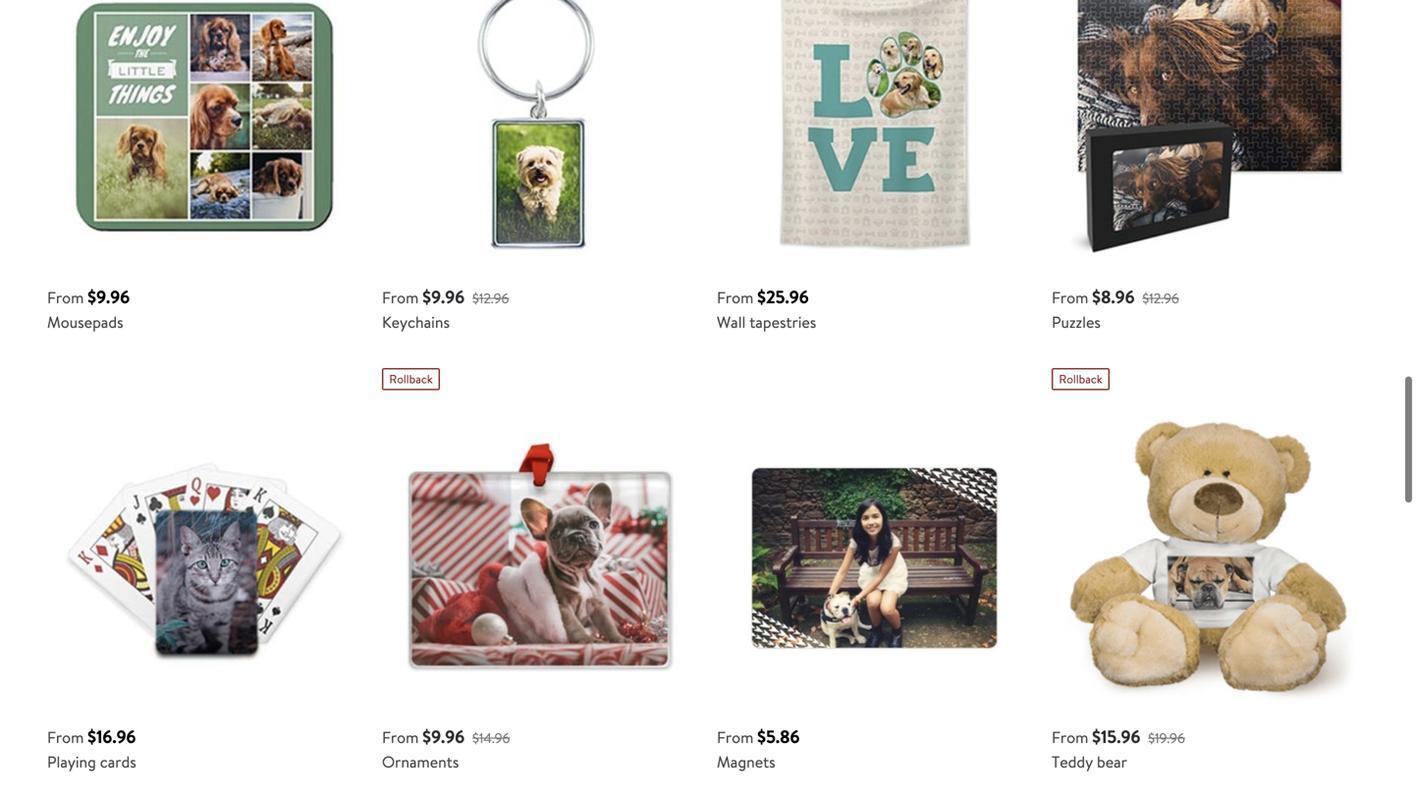Task type: vqa. For each thing, say whether or not it's contained in the screenshot.
From inside the From $25.96 Wall tapestries
yes



Task type: describe. For each thing, give the bounding box(es) containing it.
bear
[[1097, 751, 1128, 773]]

wall tapestries image
[[717, 0, 1032, 276]]

puzzles
[[1052, 311, 1101, 333]]

$8.96
[[1092, 285, 1135, 309]]

from for from $9.96 mousepads
[[47, 287, 84, 308]]

from for from $16.96 playing cards
[[47, 727, 84, 749]]

$19.96
[[1149, 729, 1185, 748]]

from for from $8.96 $12.96 puzzles
[[1052, 287, 1089, 308]]

magnets
[[717, 751, 776, 773]]

ornament image
[[382, 401, 697, 716]]

from $15.96 $19.96 teddy bear
[[1052, 725, 1185, 773]]

playing
[[47, 751, 96, 773]]

$16.96
[[88, 725, 136, 749]]

magnets image
[[717, 401, 1032, 716]]

from $9.96 $14.96 ornaments
[[382, 725, 510, 773]]

from $25.96 wall tapestries
[[717, 285, 817, 333]]

rollback for $9.96
[[389, 371, 433, 387]]

from for from $25.96 wall tapestries
[[717, 287, 754, 308]]

rollback for $15.96
[[1059, 371, 1103, 387]]

from $8.96 $12.96 puzzles
[[1052, 285, 1179, 333]]

wall
[[717, 311, 746, 333]]

$15.96
[[1092, 725, 1141, 749]]

mousepads
[[47, 311, 123, 333]]

rollback button for $9.96
[[382, 368, 440, 391]]

$25.96
[[757, 285, 809, 309]]



Task type: locate. For each thing, give the bounding box(es) containing it.
rollback
[[389, 371, 433, 387], [1059, 371, 1103, 387]]

$12.96 for $8.96
[[1143, 289, 1179, 308]]

from inside from $9.96 mousepads
[[47, 287, 84, 308]]

2 rollback button from the left
[[1052, 368, 1110, 391]]

cards
[[100, 751, 136, 773]]

$9.96 for from $9.96 $14.96 ornaments
[[423, 725, 465, 749]]

from up mousepads at the top of page
[[47, 287, 84, 308]]

from up magnets
[[717, 727, 754, 749]]

teddy
[[1052, 751, 1093, 773]]

tapestries
[[750, 311, 817, 333]]

rollback down the puzzles
[[1059, 371, 1103, 387]]

from up 'playing'
[[47, 727, 84, 749]]

$9.96
[[88, 285, 130, 309], [423, 285, 465, 309], [423, 725, 465, 749]]

$9.96 up "ornaments"
[[423, 725, 465, 749]]

from inside from $9.96 $14.96 ornaments
[[382, 727, 419, 749]]

keychains
[[382, 311, 450, 333]]

$9.96 for from $9.96 mousepads
[[88, 285, 130, 309]]

puzzle image
[[1052, 0, 1367, 276]]

0 horizontal spatial $12.96
[[473, 289, 509, 308]]

rollback down keychains
[[389, 371, 433, 387]]

from for from $15.96 $19.96 teddy bear
[[1052, 727, 1089, 749]]

from $9.96 mousepads
[[47, 285, 130, 333]]

$12.96
[[473, 289, 509, 308], [1143, 289, 1179, 308]]

from up keychains
[[382, 287, 419, 308]]

1 horizontal spatial $12.96
[[1143, 289, 1179, 308]]

$9.96 inside from $9.96 $14.96 ornaments
[[423, 725, 465, 749]]

from inside from $25.96 wall tapestries
[[717, 287, 754, 308]]

$9.96 inside from $9.96 mousepads
[[88, 285, 130, 309]]

$12.96 inside from $9.96 $12.96 keychains
[[473, 289, 509, 308]]

playing card image
[[47, 401, 362, 716]]

1 $12.96 from the left
[[473, 289, 509, 308]]

from inside from $9.96 $12.96 keychains
[[382, 287, 419, 308]]

1 horizontal spatial rollback
[[1059, 371, 1103, 387]]

mousepad image
[[47, 0, 362, 276]]

from inside "from $15.96 $19.96 teddy bear"
[[1052, 727, 1089, 749]]

from for from $9.96 $14.96 ornaments
[[382, 727, 419, 749]]

$9.96 inside from $9.96 $12.96 keychains
[[423, 285, 465, 309]]

ornaments
[[382, 751, 459, 773]]

from up the puzzles
[[1052, 287, 1089, 308]]

from for from $5.86 magnets
[[717, 727, 754, 749]]

from $9.96 $12.96 keychains
[[382, 285, 509, 333]]

1 rollback from the left
[[389, 371, 433, 387]]

from
[[47, 287, 84, 308], [382, 287, 419, 308], [717, 287, 754, 308], [1052, 287, 1089, 308], [47, 727, 84, 749], [382, 727, 419, 749], [717, 727, 754, 749], [1052, 727, 1089, 749]]

2 rollback from the left
[[1059, 371, 1103, 387]]

1 horizontal spatial rollback button
[[1052, 368, 1110, 391]]

rollback button down keychains
[[382, 368, 440, 391]]

from up wall
[[717, 287, 754, 308]]

from $5.86 magnets
[[717, 725, 800, 773]]

from inside from $16.96 playing cards
[[47, 727, 84, 749]]

$9.96 up mousepads at the top of page
[[88, 285, 130, 309]]

from inside from $5.86 magnets
[[717, 727, 754, 749]]

$5.86
[[757, 725, 800, 749]]

$9.96 for from $9.96 $12.96 keychains
[[423, 285, 465, 309]]

$12.96 for $9.96
[[473, 289, 509, 308]]

0 horizontal spatial rollback
[[389, 371, 433, 387]]

from for from $9.96 $12.96 keychains
[[382, 287, 419, 308]]

from $16.96 playing cards
[[47, 725, 136, 773]]

rollback button for $15.96
[[1052, 368, 1110, 391]]

$14.96
[[473, 729, 510, 748]]

0 horizontal spatial rollback button
[[382, 368, 440, 391]]

from up teddy
[[1052, 727, 1089, 749]]

rollback button down the puzzles
[[1052, 368, 1110, 391]]

from up "ornaments"
[[382, 727, 419, 749]]

rollback button
[[382, 368, 440, 391], [1052, 368, 1110, 391]]

2 $12.96 from the left
[[1143, 289, 1179, 308]]

teddy bear image
[[1052, 401, 1367, 716]]

$12.96 inside from $8.96 $12.96 puzzles
[[1143, 289, 1179, 308]]

1 rollback button from the left
[[382, 368, 440, 391]]

keychain image
[[382, 0, 697, 276]]

from inside from $8.96 $12.96 puzzles
[[1052, 287, 1089, 308]]

$9.96 up keychains
[[423, 285, 465, 309]]



